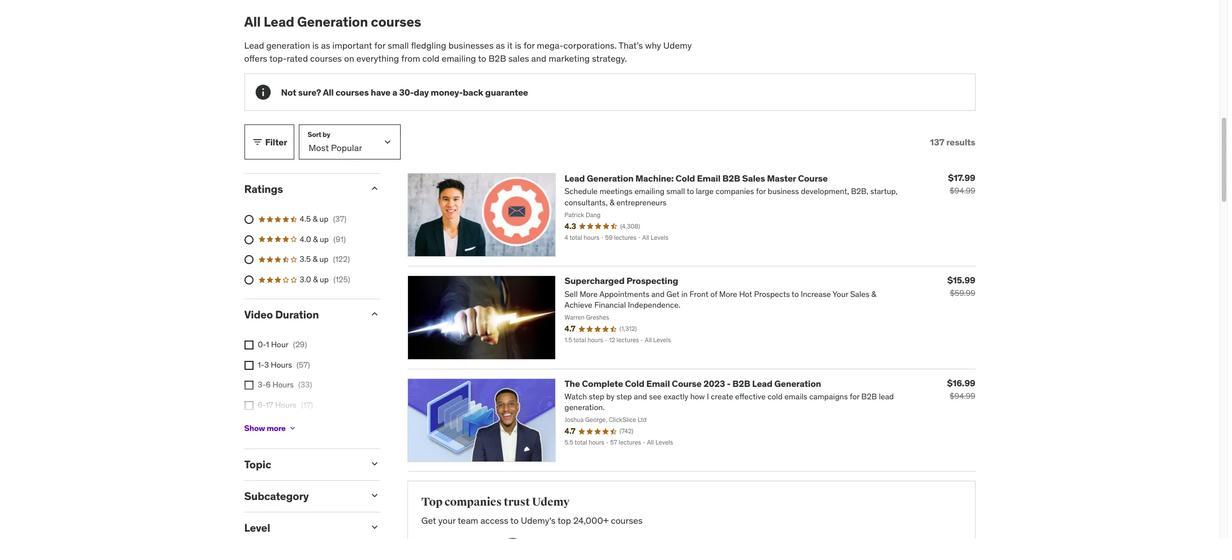 Task type: describe. For each thing, give the bounding box(es) containing it.
udemy inside top companies trust udemy get your team access to udemy's top 24,000+ courses
[[532, 495, 570, 510]]

more
[[267, 423, 286, 434]]

sales
[[742, 173, 765, 184]]

strategy.
[[592, 53, 627, 64]]

top
[[558, 515, 571, 526]]

hours for 6-17 hours
[[275, 400, 297, 410]]

17+ hours
[[258, 420, 293, 431]]

video duration button
[[244, 308, 360, 322]]

4.5
[[300, 214, 311, 224]]

2 as from the left
[[496, 40, 505, 51]]

everything
[[357, 53, 399, 64]]

& for 4.5
[[313, 214, 318, 224]]

137 results status
[[930, 136, 976, 148]]

that's
[[619, 40, 643, 51]]

& for 3.0
[[313, 274, 318, 285]]

corporations.
[[564, 40, 617, 51]]

top-
[[269, 53, 287, 64]]

access
[[481, 515, 509, 526]]

small image inside filter button
[[252, 137, 263, 148]]

(91)
[[333, 234, 346, 244]]

ratings
[[244, 182, 283, 196]]

1 vertical spatial generation
[[587, 173, 634, 184]]

a
[[393, 86, 397, 98]]

1 for from the left
[[374, 40, 386, 51]]

xsmall image for 3-
[[244, 381, 253, 390]]

3.5
[[300, 254, 311, 264]]

137 results
[[930, 136, 976, 148]]

2 vertical spatial b2b
[[733, 378, 751, 389]]

why
[[645, 40, 661, 51]]

on
[[344, 53, 354, 64]]

important
[[333, 40, 372, 51]]

0-
[[258, 340, 266, 350]]

supercharged prospecting
[[565, 275, 678, 287]]

courses inside lead generation is as important for small fledgling businesses as it is for mega-corporations. that's why udemy offers top-rated courses on everything from cold emailing to b2b sales and marketing strategy.
[[310, 53, 342, 64]]

$17.99
[[948, 172, 976, 184]]

not
[[281, 86, 296, 98]]

24,000+
[[573, 515, 609, 526]]

3-
[[258, 380, 266, 390]]

complete
[[582, 378, 623, 389]]

emailing
[[442, 53, 476, 64]]

video
[[244, 308, 273, 322]]

4.0 & up (91)
[[300, 234, 346, 244]]

courses inside top companies trust udemy get your team access to udemy's top 24,000+ courses
[[611, 515, 643, 526]]

guarantee
[[485, 86, 528, 98]]

17
[[266, 400, 273, 410]]

0-1 hour (29)
[[258, 340, 307, 350]]

1 horizontal spatial all
[[323, 86, 334, 98]]

day
[[414, 86, 429, 98]]

businesses
[[449, 40, 494, 51]]

1 horizontal spatial email
[[697, 173, 721, 184]]

$94.99 for $17.99
[[950, 186, 976, 196]]

have
[[371, 86, 391, 98]]

hours for 3-6 hours
[[273, 380, 294, 390]]

level
[[244, 521, 270, 535]]

prospecting
[[627, 275, 678, 287]]

show more button
[[244, 417, 297, 440]]

1 horizontal spatial cold
[[676, 173, 695, 184]]

and
[[532, 53, 547, 64]]

small image for level
[[369, 522, 380, 533]]

1-
[[258, 360, 264, 370]]

17+
[[258, 420, 270, 431]]

lead generation machine: cold email b2b sales master course
[[565, 173, 828, 184]]

offers
[[244, 53, 267, 64]]

1 vertical spatial b2b
[[723, 173, 740, 184]]

supercharged
[[565, 275, 625, 287]]

xsmall image
[[244, 401, 253, 410]]

2 vertical spatial generation
[[775, 378, 821, 389]]

2 is from the left
[[515, 40, 522, 51]]

0 horizontal spatial cold
[[625, 378, 645, 389]]

3-6 hours (33)
[[258, 380, 312, 390]]

$15.99
[[948, 275, 976, 286]]

xsmall image for 0-
[[244, 341, 253, 350]]

$17.99 $94.99
[[948, 172, 976, 196]]

0 horizontal spatial generation
[[297, 13, 368, 30]]

supercharged prospecting link
[[565, 275, 678, 287]]

& for 4.0
[[313, 234, 318, 244]]

6-17 hours (17)
[[258, 400, 313, 410]]

machine:
[[636, 173, 674, 184]]

xsmall image inside show more button
[[288, 424, 297, 433]]

(57)
[[297, 360, 310, 370]]

companies
[[445, 495, 502, 510]]

trust
[[504, 495, 530, 510]]

(37)
[[333, 214, 347, 224]]

30-
[[399, 86, 414, 98]]

2 for from the left
[[524, 40, 535, 51]]

not sure? all courses have a 30-day money-back guarantee
[[281, 86, 528, 98]]

show
[[244, 423, 265, 434]]



Task type: locate. For each thing, give the bounding box(es) containing it.
& right the 4.0 on the top of page
[[313, 234, 318, 244]]

1 vertical spatial small image
[[369, 490, 380, 502]]

fledgling
[[411, 40, 446, 51]]

0 horizontal spatial for
[[374, 40, 386, 51]]

1
[[266, 340, 269, 350]]

1 vertical spatial course
[[672, 378, 702, 389]]

$94.99
[[950, 186, 976, 196], [950, 391, 976, 401]]

$94.99 for $16.99
[[950, 391, 976, 401]]

up for 4.5 & up
[[320, 214, 329, 224]]

1 vertical spatial cold
[[625, 378, 645, 389]]

4.5 & up (37)
[[300, 214, 347, 224]]

subcategory
[[244, 490, 309, 503]]

as left it
[[496, 40, 505, 51]]

back
[[463, 86, 483, 98]]

small image for video duration
[[369, 309, 380, 320]]

to inside lead generation is as important for small fledgling businesses as it is for mega-corporations. that's why udemy offers top-rated courses on everything from cold emailing to b2b sales and marketing strategy.
[[478, 53, 486, 64]]

hour
[[271, 340, 289, 350]]

up left (91)
[[320, 234, 329, 244]]

hours right 17
[[275, 400, 297, 410]]

0 horizontal spatial to
[[478, 53, 486, 64]]

small image
[[252, 137, 263, 148], [369, 309, 380, 320], [369, 459, 380, 470]]

0 horizontal spatial course
[[672, 378, 702, 389]]

1 horizontal spatial course
[[798, 173, 828, 184]]

small image
[[369, 183, 380, 194], [369, 490, 380, 502], [369, 522, 380, 533]]

small image for topic
[[369, 459, 380, 470]]

results
[[947, 136, 976, 148]]

up for 3.0 & up
[[320, 274, 329, 285]]

1 vertical spatial email
[[647, 378, 670, 389]]

b2b inside lead generation is as important for small fledgling businesses as it is for mega-corporations. that's why udemy offers top-rated courses on everything from cold emailing to b2b sales and marketing strategy.
[[489, 53, 506, 64]]

$59.99
[[950, 288, 976, 299]]

courses
[[371, 13, 421, 30], [310, 53, 342, 64], [336, 86, 369, 98], [611, 515, 643, 526]]

1 vertical spatial small image
[[369, 309, 380, 320]]

as down all lead generation courses
[[321, 40, 330, 51]]

to inside top companies trust udemy get your team access to udemy's top 24,000+ courses
[[511, 515, 519, 526]]

email left sales
[[697, 173, 721, 184]]

6
[[266, 380, 271, 390]]

as
[[321, 40, 330, 51], [496, 40, 505, 51]]

up for 3.5 & up
[[320, 254, 329, 264]]

marketing
[[549, 53, 590, 64]]

filter button
[[244, 125, 295, 160]]

mega-
[[537, 40, 564, 51]]

1 horizontal spatial for
[[524, 40, 535, 51]]

0 horizontal spatial all
[[244, 13, 261, 30]]

0 vertical spatial to
[[478, 53, 486, 64]]

0 vertical spatial email
[[697, 173, 721, 184]]

(17)
[[301, 400, 313, 410]]

& right 3.5
[[313, 254, 318, 264]]

$16.99 $94.99
[[947, 377, 976, 401]]

1 vertical spatial all
[[323, 86, 334, 98]]

courses left on
[[310, 53, 342, 64]]

1 vertical spatial to
[[511, 515, 519, 526]]

0 vertical spatial all
[[244, 13, 261, 30]]

0 horizontal spatial udemy
[[532, 495, 570, 510]]

hours right 17+
[[272, 420, 293, 431]]

course left 2023
[[672, 378, 702, 389]]

0 horizontal spatial is
[[312, 40, 319, 51]]

up for 4.0 & up
[[320, 234, 329, 244]]

3 small image from the top
[[369, 522, 380, 533]]

xsmall image left the 1-
[[244, 361, 253, 370]]

-
[[727, 378, 731, 389]]

get
[[421, 515, 436, 526]]

& right 4.5
[[313, 214, 318, 224]]

small
[[388, 40, 409, 51]]

email
[[697, 173, 721, 184], [647, 378, 670, 389]]

2 small image from the top
[[369, 490, 380, 502]]

courses left have
[[336, 86, 369, 98]]

level button
[[244, 521, 360, 535]]

0 vertical spatial small image
[[252, 137, 263, 148]]

1-3 hours (57)
[[258, 360, 310, 370]]

the
[[565, 378, 580, 389]]

1 horizontal spatial generation
[[587, 173, 634, 184]]

xsmall image left 0-
[[244, 341, 253, 350]]

topic
[[244, 458, 271, 472]]

it
[[507, 40, 513, 51]]

xsmall image
[[244, 341, 253, 350], [244, 361, 253, 370], [244, 381, 253, 390], [288, 424, 297, 433]]

$94.99 down $17.99
[[950, 186, 976, 196]]

1 horizontal spatial udemy
[[664, 40, 692, 51]]

master
[[767, 173, 796, 184]]

courses up small
[[371, 13, 421, 30]]

1 horizontal spatial as
[[496, 40, 505, 51]]

3.0
[[300, 274, 311, 285]]

for up and
[[524, 40, 535, 51]]

1 vertical spatial udemy
[[532, 495, 570, 510]]

0 vertical spatial course
[[798, 173, 828, 184]]

1 vertical spatial $94.99
[[950, 391, 976, 401]]

up left the (125)
[[320, 274, 329, 285]]

hours
[[271, 360, 292, 370], [273, 380, 294, 390], [275, 400, 297, 410], [272, 420, 293, 431]]

& right 3.0
[[313, 274, 318, 285]]

all
[[244, 13, 261, 30], [323, 86, 334, 98]]

udemy up udemy's
[[532, 495, 570, 510]]

generation
[[297, 13, 368, 30], [587, 173, 634, 184], [775, 378, 821, 389]]

all up offers
[[244, 13, 261, 30]]

6-
[[258, 400, 266, 410]]

money-
[[431, 86, 463, 98]]

courses right 24,000+
[[611, 515, 643, 526]]

to down businesses
[[478, 53, 486, 64]]

cold right machine:
[[676, 173, 695, 184]]

$94.99 down $16.99 at the right bottom
[[950, 391, 976, 401]]

2 horizontal spatial generation
[[775, 378, 821, 389]]

duration
[[275, 308, 319, 322]]

0 vertical spatial udemy
[[664, 40, 692, 51]]

&
[[313, 214, 318, 224], [313, 234, 318, 244], [313, 254, 318, 264], [313, 274, 318, 285]]

1 is from the left
[[312, 40, 319, 51]]

0 vertical spatial $94.99
[[950, 186, 976, 196]]

1 small image from the top
[[369, 183, 380, 194]]

3.5 & up (122)
[[300, 254, 350, 264]]

all right sure?
[[323, 86, 334, 98]]

(122)
[[333, 254, 350, 264]]

all lead generation courses
[[244, 13, 421, 30]]

sure?
[[298, 86, 321, 98]]

1 $94.99 from the top
[[950, 186, 976, 196]]

udemy's
[[521, 515, 556, 526]]

lead generation is as important for small fledgling businesses as it is for mega-corporations. that's why udemy offers top-rated courses on everything from cold emailing to b2b sales and marketing strategy.
[[244, 40, 692, 64]]

0 horizontal spatial email
[[647, 378, 670, 389]]

1 horizontal spatial is
[[515, 40, 522, 51]]

$16.99
[[947, 377, 976, 389]]

$15.99 $59.99
[[948, 275, 976, 299]]

email right complete
[[647, 378, 670, 389]]

0 vertical spatial b2b
[[489, 53, 506, 64]]

$94.99 inside '$17.99 $94.99'
[[950, 186, 976, 196]]

& for 3.5
[[313, 254, 318, 264]]

4.0
[[300, 234, 311, 244]]

137
[[930, 136, 945, 148]]

is
[[312, 40, 319, 51], [515, 40, 522, 51]]

video duration
[[244, 308, 319, 322]]

small image for subcategory
[[369, 490, 380, 502]]

0 vertical spatial generation
[[297, 13, 368, 30]]

from
[[401, 53, 420, 64]]

hours right 3
[[271, 360, 292, 370]]

1 horizontal spatial to
[[511, 515, 519, 526]]

lead generation machine: cold email b2b sales master course link
[[565, 173, 828, 184]]

is right it
[[515, 40, 522, 51]]

team
[[458, 515, 478, 526]]

for up the everything
[[374, 40, 386, 51]]

ratings button
[[244, 182, 360, 196]]

hours right 6
[[273, 380, 294, 390]]

2 vertical spatial small image
[[369, 522, 380, 533]]

hours for 1-3 hours
[[271, 360, 292, 370]]

up left (122)
[[320, 254, 329, 264]]

lead
[[264, 13, 294, 30], [244, 40, 264, 51], [565, 173, 585, 184], [752, 378, 773, 389]]

is right generation
[[312, 40, 319, 51]]

to up 'volkswagen' icon
[[511, 515, 519, 526]]

the complete cold email course 2023 - b2b lead generation link
[[565, 378, 821, 389]]

1 as from the left
[[321, 40, 330, 51]]

xsmall image for 1-
[[244, 361, 253, 370]]

udemy inside lead generation is as important for small fledgling businesses as it is for mega-corporations. that's why udemy offers top-rated courses on everything from cold emailing to b2b sales and marketing strategy.
[[664, 40, 692, 51]]

3
[[264, 360, 269, 370]]

(29)
[[293, 340, 307, 350]]

to
[[478, 53, 486, 64], [511, 515, 519, 526]]

0 vertical spatial cold
[[676, 173, 695, 184]]

2 vertical spatial small image
[[369, 459, 380, 470]]

volkswagen image
[[500, 536, 525, 540]]

2 $94.99 from the top
[[950, 391, 976, 401]]

$94.99 inside $16.99 $94.99
[[950, 391, 976, 401]]

your
[[438, 515, 456, 526]]

xsmall image left 3-
[[244, 381, 253, 390]]

course right master at the right top of the page
[[798, 173, 828, 184]]

udemy right why
[[664, 40, 692, 51]]

cold right complete
[[625, 378, 645, 389]]

(33)
[[298, 380, 312, 390]]

top companies trust udemy get your team access to udemy's top 24,000+ courses
[[421, 495, 643, 526]]

3.0 & up (125)
[[300, 274, 350, 285]]

0 vertical spatial small image
[[369, 183, 380, 194]]

(125)
[[333, 274, 350, 285]]

2023
[[704, 378, 725, 389]]

filter
[[265, 136, 287, 148]]

show more
[[244, 423, 286, 434]]

up left (37)
[[320, 214, 329, 224]]

generation
[[266, 40, 310, 51]]

subcategory button
[[244, 490, 360, 503]]

0 horizontal spatial as
[[321, 40, 330, 51]]

xsmall image right the more
[[288, 424, 297, 433]]

small image for ratings
[[369, 183, 380, 194]]

the complete cold email course 2023 - b2b lead generation
[[565, 378, 821, 389]]

lead inside lead generation is as important for small fledgling businesses as it is for mega-corporations. that's why udemy offers top-rated courses on everything from cold emailing to b2b sales and marketing strategy.
[[244, 40, 264, 51]]



Task type: vqa. For each thing, say whether or not it's contained in the screenshot.
STARTING
no



